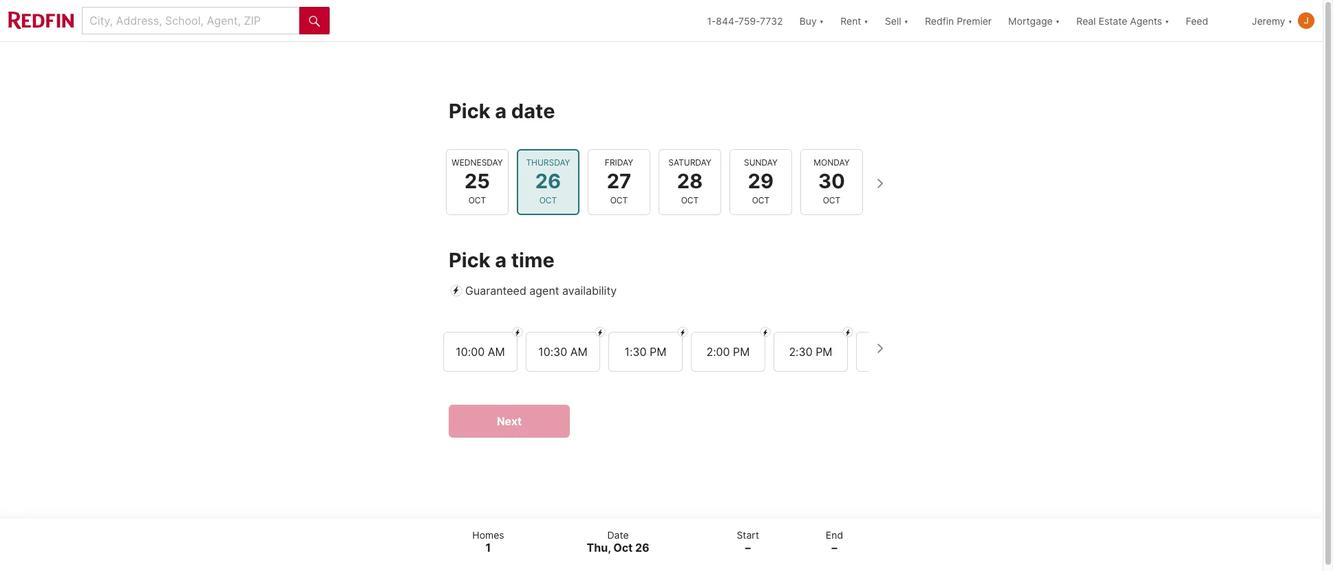 Task type: vqa. For each thing, say whether or not it's contained in the screenshot.


Task type: locate. For each thing, give the bounding box(es) containing it.
10:00
[[456, 345, 485, 359]]

date
[[511, 99, 555, 123]]

▾ for mortgage ▾
[[1056, 15, 1060, 26]]

mortgage ▾ button
[[1000, 0, 1068, 41]]

2:30 pm
[[789, 345, 833, 359]]

6 ▾ from the left
[[1288, 15, 1293, 26]]

– inside end –
[[832, 542, 837, 555]]

pick up "wednesday"
[[449, 99, 490, 123]]

buy ▾ button
[[791, 0, 832, 41]]

mortgage
[[1008, 15, 1053, 26]]

1 vertical spatial pick
[[449, 248, 490, 272]]

1 ▾ from the left
[[820, 15, 824, 26]]

homes
[[472, 530, 504, 541]]

oct inside friday 27 oct
[[610, 195, 628, 206]]

3 ▾ from the left
[[904, 15, 909, 26]]

10:00 am
[[456, 345, 505, 359]]

2 a from the top
[[495, 248, 507, 272]]

oct inside wednesday 25 oct
[[469, 195, 486, 206]]

redfin premier
[[925, 15, 992, 26]]

am inside button
[[570, 345, 588, 359]]

pm
[[650, 345, 667, 359], [733, 345, 750, 359], [816, 345, 833, 359]]

pm right 2:00
[[733, 345, 750, 359]]

▾ for buy ▾
[[820, 15, 824, 26]]

▾ right "agents"
[[1165, 15, 1169, 26]]

0 horizontal spatial pm
[[650, 345, 667, 359]]

real estate agents ▾ link
[[1077, 0, 1169, 41]]

▾
[[820, 15, 824, 26], [864, 15, 869, 26], [904, 15, 909, 26], [1056, 15, 1060, 26], [1165, 15, 1169, 26], [1288, 15, 1293, 26]]

– down start
[[745, 542, 751, 555]]

a
[[495, 99, 507, 123], [495, 248, 507, 272]]

oct inside monday 30 oct
[[823, 195, 841, 206]]

buy ▾
[[800, 15, 824, 26]]

pick for pick a time
[[449, 248, 490, 272]]

oct
[[469, 195, 486, 206], [539, 195, 557, 206], [610, 195, 628, 206], [681, 195, 699, 206], [752, 195, 770, 206], [823, 195, 841, 206], [613, 542, 633, 555]]

a for date
[[495, 99, 507, 123]]

rent ▾ button
[[841, 0, 869, 41]]

rent ▾
[[841, 15, 869, 26]]

pm inside button
[[733, 345, 750, 359]]

start –
[[737, 530, 759, 555]]

26 down thursday
[[535, 170, 561, 194]]

2:00 pm
[[707, 345, 750, 359]]

1 horizontal spatial am
[[570, 345, 588, 359]]

am for 10:00 am
[[488, 345, 505, 359]]

4 ▾ from the left
[[1056, 15, 1060, 26]]

– for start –
[[745, 542, 751, 555]]

oct down 28 in the right of the page
[[681, 195, 699, 206]]

oct inside sunday 29 oct
[[752, 195, 770, 206]]

▾ left user photo
[[1288, 15, 1293, 26]]

mortgage ▾ button
[[1008, 0, 1060, 41]]

2 pm from the left
[[733, 345, 750, 359]]

pm right 2:30
[[816, 345, 833, 359]]

0 horizontal spatial –
[[745, 542, 751, 555]]

am inside button
[[488, 345, 505, 359]]

7732
[[760, 15, 783, 26]]

sell
[[885, 15, 901, 26]]

1 – from the left
[[745, 542, 751, 555]]

sell ▾
[[885, 15, 909, 26]]

date
[[607, 530, 629, 541]]

2 ▾ from the left
[[864, 15, 869, 26]]

1 vertical spatial 26
[[635, 542, 650, 555]]

oct for 30
[[823, 195, 841, 206]]

agent
[[530, 284, 559, 298]]

0 vertical spatial a
[[495, 99, 507, 123]]

0 horizontal spatial am
[[488, 345, 505, 359]]

2 pick from the top
[[449, 248, 490, 272]]

2:00 pm button
[[691, 332, 765, 372]]

0 vertical spatial 26
[[535, 170, 561, 194]]

a up "guaranteed"
[[495, 248, 507, 272]]

oct for 27
[[610, 195, 628, 206]]

–
[[745, 542, 751, 555], [832, 542, 837, 555]]

availability
[[562, 284, 617, 298]]

a left date
[[495, 99, 507, 123]]

thursday
[[526, 158, 570, 168]]

monday 30 oct
[[814, 158, 850, 206]]

1 horizontal spatial –
[[832, 542, 837, 555]]

▾ right rent
[[864, 15, 869, 26]]

pick a time
[[449, 248, 555, 272]]

1-844-759-7732 link
[[707, 15, 783, 26]]

– for end –
[[832, 542, 837, 555]]

3 pm from the left
[[816, 345, 833, 359]]

start
[[737, 530, 759, 541]]

10:30
[[538, 345, 567, 359]]

27
[[607, 170, 631, 194]]

▾ right sell
[[904, 15, 909, 26]]

0 horizontal spatial 26
[[535, 170, 561, 194]]

– inside start –
[[745, 542, 751, 555]]

1:30 pm
[[625, 345, 667, 359]]

pm right 1:30
[[650, 345, 667, 359]]

1 horizontal spatial 26
[[635, 542, 650, 555]]

end
[[826, 530, 843, 541]]

1 vertical spatial a
[[495, 248, 507, 272]]

thu,
[[587, 542, 611, 555]]

oct for 26
[[539, 195, 557, 206]]

29
[[748, 170, 774, 194]]

next button
[[449, 405, 570, 438]]

sunday
[[744, 158, 778, 168]]

1 pm from the left
[[650, 345, 667, 359]]

– down end
[[832, 542, 837, 555]]

oct down the 27
[[610, 195, 628, 206]]

am right 10:30
[[570, 345, 588, 359]]

▾ for jeremy ▾
[[1288, 15, 1293, 26]]

next
[[497, 415, 522, 429]]

0 vertical spatial pick
[[449, 99, 490, 123]]

saturday 28 oct
[[669, 158, 712, 206]]

1 horizontal spatial pm
[[733, 345, 750, 359]]

oct down 29
[[752, 195, 770, 206]]

oct inside thursday 26 oct
[[539, 195, 557, 206]]

▾ right mortgage at the top of page
[[1056, 15, 1060, 26]]

1-
[[707, 15, 716, 26]]

2 am from the left
[[570, 345, 588, 359]]

2 – from the left
[[832, 542, 837, 555]]

1 am from the left
[[488, 345, 505, 359]]

oct down 30 on the top of page
[[823, 195, 841, 206]]

estate
[[1099, 15, 1128, 26]]

▾ right buy
[[820, 15, 824, 26]]

26
[[535, 170, 561, 194], [635, 542, 650, 555]]

28
[[677, 170, 703, 194]]

feed
[[1186, 15, 1208, 26]]

feed button
[[1178, 0, 1244, 41]]

26 right thu,
[[635, 542, 650, 555]]

pick a date
[[449, 99, 555, 123]]

pick up "guaranteed"
[[449, 248, 490, 272]]

oct down 25
[[469, 195, 486, 206]]

jeremy ▾
[[1252, 15, 1293, 26]]

am right 10:00
[[488, 345, 505, 359]]

pick
[[449, 99, 490, 123], [449, 248, 490, 272]]

1 a from the top
[[495, 99, 507, 123]]

am
[[488, 345, 505, 359], [570, 345, 588, 359]]

oct down thursday
[[539, 195, 557, 206]]

oct inside saturday 28 oct
[[681, 195, 699, 206]]

wednesday 25 oct
[[452, 158, 503, 206]]

guaranteed
[[465, 284, 526, 298]]

redfin premier button
[[917, 0, 1000, 41]]

time
[[511, 248, 555, 272]]

oct down date
[[613, 542, 633, 555]]

2 horizontal spatial pm
[[816, 345, 833, 359]]

oct for 29
[[752, 195, 770, 206]]

a for time
[[495, 248, 507, 272]]

date thu, oct  26
[[587, 530, 650, 555]]

1 pick from the top
[[449, 99, 490, 123]]



Task type: describe. For each thing, give the bounding box(es) containing it.
am for 10:30 am
[[570, 345, 588, 359]]

10:30 am
[[538, 345, 588, 359]]

saturday
[[669, 158, 712, 168]]

guaranteed agent availability
[[465, 284, 617, 298]]

next image
[[869, 172, 891, 194]]

10:00 am button
[[443, 332, 518, 372]]

sell ▾ button
[[877, 0, 917, 41]]

oct inside date thu, oct  26
[[613, 542, 633, 555]]

1-844-759-7732
[[707, 15, 783, 26]]

redfin
[[925, 15, 954, 26]]

26 inside date thu, oct  26
[[635, 542, 650, 555]]

mortgage ▾
[[1008, 15, 1060, 26]]

next image
[[869, 338, 891, 360]]

2:30 pm button
[[774, 332, 848, 372]]

rent ▾ button
[[832, 0, 877, 41]]

submit search image
[[309, 16, 320, 27]]

30
[[818, 170, 845, 194]]

rent
[[841, 15, 861, 26]]

pm for 1:30 pm
[[650, 345, 667, 359]]

pick for pick a date
[[449, 99, 490, 123]]

1
[[486, 542, 491, 555]]

1:30
[[625, 345, 647, 359]]

thursday 26 oct
[[526, 158, 570, 206]]

friday 27 oct
[[605, 158, 633, 206]]

buy
[[800, 15, 817, 26]]

real
[[1077, 15, 1096, 26]]

buy ▾ button
[[800, 0, 824, 41]]

pm for 2:00 pm
[[733, 345, 750, 359]]

25
[[465, 170, 490, 194]]

sunday 29 oct
[[744, 158, 778, 206]]

pm for 2:30 pm
[[816, 345, 833, 359]]

wednesday
[[452, 158, 503, 168]]

2:00
[[707, 345, 730, 359]]

▾ for sell ▾
[[904, 15, 909, 26]]

5 ▾ from the left
[[1165, 15, 1169, 26]]

homes 1
[[472, 530, 504, 555]]

10:30 am button
[[526, 332, 600, 372]]

friday
[[605, 158, 633, 168]]

844-
[[716, 15, 739, 26]]

real estate agents ▾ button
[[1068, 0, 1178, 41]]

oct for 28
[[681, 195, 699, 206]]

759-
[[739, 15, 760, 26]]

26 inside thursday 26 oct
[[535, 170, 561, 194]]

2:30
[[789, 345, 813, 359]]

real estate agents ▾
[[1077, 15, 1169, 26]]

end –
[[826, 530, 843, 555]]

oct for 25
[[469, 195, 486, 206]]

user photo image
[[1298, 12, 1315, 29]]

agents
[[1130, 15, 1162, 26]]

▾ for rent ▾
[[864, 15, 869, 26]]

1:30 pm button
[[608, 332, 683, 372]]

sell ▾ button
[[885, 0, 909, 41]]

monday
[[814, 158, 850, 168]]

City, Address, School, Agent, ZIP search field
[[82, 7, 299, 34]]

jeremy
[[1252, 15, 1285, 26]]

premier
[[957, 15, 992, 26]]



